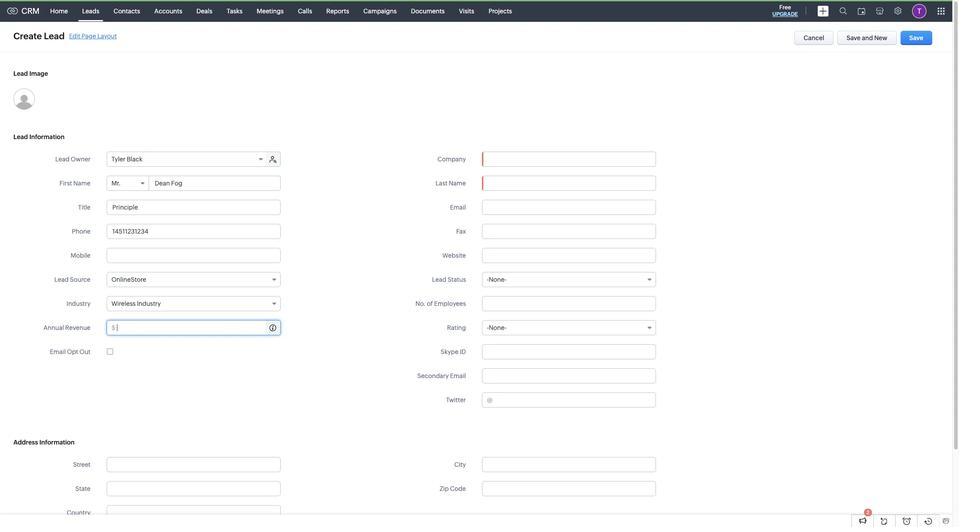 Task type: vqa. For each thing, say whether or not it's contained in the screenshot.
your
no



Task type: describe. For each thing, give the bounding box(es) containing it.
- for lead status
[[487, 276, 489, 284]]

company
[[438, 156, 466, 163]]

deals
[[197, 7, 213, 15]]

Wireless Industry field
[[107, 296, 281, 312]]

last
[[436, 180, 448, 187]]

zip
[[440, 486, 449, 493]]

campaigns link
[[356, 0, 404, 22]]

meetings
[[257, 7, 284, 15]]

id
[[460, 349, 466, 356]]

address information
[[13, 439, 75, 447]]

Mr. field
[[107, 176, 149, 191]]

cancel
[[804, 34, 825, 42]]

of
[[427, 301, 433, 308]]

wireless industry
[[112, 301, 161, 308]]

page
[[82, 32, 96, 40]]

create menu element
[[813, 0, 835, 22]]

-none- field for rating
[[482, 321, 656, 336]]

upgrade
[[773, 11, 798, 17]]

Tyler Black field
[[107, 152, 267, 167]]

black
[[127, 156, 143, 163]]

street
[[73, 462, 91, 469]]

code
[[450, 486, 466, 493]]

2
[[867, 510, 870, 516]]

-none- field for lead status
[[482, 272, 656, 288]]

secondary
[[418, 373, 449, 380]]

2 vertical spatial email
[[450, 373, 466, 380]]

rating
[[447, 325, 466, 332]]

$
[[112, 325, 115, 332]]

skype id
[[441, 349, 466, 356]]

lead source
[[54, 276, 91, 284]]

documents
[[411, 7, 445, 15]]

visits
[[459, 7, 474, 15]]

title
[[78, 204, 91, 211]]

industry inside field
[[137, 301, 161, 308]]

last name
[[436, 180, 466, 187]]

profile element
[[907, 0, 932, 22]]

source
[[70, 276, 91, 284]]

-none- for lead status
[[487, 276, 507, 284]]

projects link
[[482, 0, 519, 22]]

no.
[[416, 301, 426, 308]]

documents link
[[404, 0, 452, 22]]

first
[[60, 180, 72, 187]]

crm
[[21, 6, 40, 16]]

1 industry from the left
[[67, 301, 91, 308]]

free
[[780, 4, 791, 11]]

city
[[455, 462, 466, 469]]

zip code
[[440, 486, 466, 493]]

phone
[[72, 228, 91, 235]]

out
[[80, 349, 91, 356]]

free upgrade
[[773, 4, 798, 17]]

name for last name
[[449, 180, 466, 187]]

visits link
[[452, 0, 482, 22]]

edit
[[69, 32, 80, 40]]

state
[[75, 486, 91, 493]]

create
[[13, 31, 42, 41]]

twitter
[[446, 397, 466, 404]]

home link
[[43, 0, 75, 22]]

OnlineStore field
[[107, 272, 281, 288]]

country
[[67, 510, 91, 517]]

projects
[[489, 7, 512, 15]]

lead left edit
[[44, 31, 65, 41]]

- for rating
[[487, 325, 489, 332]]

meetings link
[[250, 0, 291, 22]]

status
[[448, 276, 466, 284]]

secondary email
[[418, 373, 466, 380]]

contacts link
[[107, 0, 147, 22]]

layout
[[97, 32, 117, 40]]

create menu image
[[818, 6, 829, 16]]

image
[[29, 70, 48, 77]]

campaigns
[[364, 7, 397, 15]]

image image
[[13, 88, 35, 110]]

skype
[[441, 349, 459, 356]]



Task type: locate. For each thing, give the bounding box(es) containing it.
1 vertical spatial email
[[50, 349, 66, 356]]

-none- right status
[[487, 276, 507, 284]]

calls link
[[291, 0, 319, 22]]

0 horizontal spatial name
[[73, 180, 91, 187]]

lead image
[[13, 70, 48, 77]]

revenue
[[65, 325, 91, 332]]

email opt out
[[50, 349, 91, 356]]

none-
[[489, 276, 507, 284], [489, 325, 507, 332]]

2 -none- from the top
[[487, 325, 507, 332]]

save for save and new
[[847, 34, 861, 42]]

2 -none- field from the top
[[482, 321, 656, 336]]

information
[[29, 134, 65, 141], [39, 439, 75, 447]]

information up lead owner
[[29, 134, 65, 141]]

1 vertical spatial -none- field
[[482, 321, 656, 336]]

calendar image
[[858, 7, 866, 15]]

2 - from the top
[[487, 325, 489, 332]]

website
[[443, 252, 466, 259]]

@
[[487, 397, 493, 404]]

lead for lead image
[[13, 70, 28, 77]]

0 vertical spatial email
[[450, 204, 466, 211]]

none- for lead status
[[489, 276, 507, 284]]

annual
[[43, 325, 64, 332]]

tasks
[[227, 7, 243, 15]]

opt
[[67, 349, 78, 356]]

name for first name
[[73, 180, 91, 187]]

owner
[[71, 156, 91, 163]]

save left and
[[847, 34, 861, 42]]

1 vertical spatial -none-
[[487, 325, 507, 332]]

none- right rating
[[489, 325, 507, 332]]

save
[[847, 34, 861, 42], [910, 34, 924, 42]]

lead owner
[[55, 156, 91, 163]]

onlinestore
[[112, 276, 146, 284]]

lead status
[[432, 276, 466, 284]]

email left the opt
[[50, 349, 66, 356]]

- right status
[[487, 276, 489, 284]]

annual revenue
[[43, 325, 91, 332]]

deals link
[[189, 0, 220, 22]]

1 -none- field from the top
[[482, 272, 656, 288]]

save and new button
[[838, 31, 897, 45]]

leads
[[82, 7, 99, 15]]

fax
[[456, 228, 466, 235]]

lead for lead owner
[[55, 156, 70, 163]]

0 vertical spatial -
[[487, 276, 489, 284]]

0 horizontal spatial save
[[847, 34, 861, 42]]

None text field
[[483, 152, 656, 167], [482, 176, 656, 191], [482, 200, 656, 215], [107, 248, 281, 263], [482, 296, 656, 312], [482, 345, 656, 360], [482, 369, 656, 384], [482, 458, 656, 473], [482, 482, 656, 497], [107, 506, 280, 521], [483, 152, 656, 167], [482, 176, 656, 191], [482, 200, 656, 215], [107, 248, 281, 263], [482, 296, 656, 312], [482, 345, 656, 360], [482, 369, 656, 384], [482, 458, 656, 473], [482, 482, 656, 497], [107, 506, 280, 521]]

mr.
[[112, 180, 121, 187]]

new
[[875, 34, 888, 42]]

2 none- from the top
[[489, 325, 507, 332]]

mobile
[[71, 252, 91, 259]]

create lead edit page layout
[[13, 31, 117, 41]]

1 -none- from the top
[[487, 276, 507, 284]]

profile image
[[913, 4, 927, 18]]

lead left status
[[432, 276, 447, 284]]

lead for lead information
[[13, 134, 28, 141]]

0 vertical spatial none-
[[489, 276, 507, 284]]

save for save
[[910, 34, 924, 42]]

save down profile icon
[[910, 34, 924, 42]]

home
[[50, 7, 68, 15]]

None text field
[[149, 176, 280, 191], [107, 200, 281, 215], [107, 224, 281, 239], [482, 224, 656, 239], [482, 248, 656, 263], [117, 321, 280, 335], [494, 393, 656, 408], [107, 458, 281, 473], [107, 482, 281, 497], [149, 176, 280, 191], [107, 200, 281, 215], [107, 224, 281, 239], [482, 224, 656, 239], [482, 248, 656, 263], [117, 321, 280, 335], [494, 393, 656, 408], [107, 458, 281, 473], [107, 482, 281, 497]]

email up twitter on the left of page
[[450, 373, 466, 380]]

1 save from the left
[[847, 34, 861, 42]]

edit page layout link
[[69, 32, 117, 40]]

first name
[[60, 180, 91, 187]]

None field
[[483, 152, 656, 167], [107, 506, 280, 521], [483, 152, 656, 167], [107, 506, 280, 521]]

-None- field
[[482, 272, 656, 288], [482, 321, 656, 336]]

cancel button
[[795, 31, 834, 45]]

1 vertical spatial none-
[[489, 325, 507, 332]]

industry right wireless
[[137, 301, 161, 308]]

crm link
[[7, 6, 40, 16]]

tyler
[[112, 156, 126, 163]]

name
[[73, 180, 91, 187], [449, 180, 466, 187]]

industry
[[67, 301, 91, 308], [137, 301, 161, 308]]

save inside save button
[[910, 34, 924, 42]]

name right the last
[[449, 180, 466, 187]]

email
[[450, 204, 466, 211], [50, 349, 66, 356], [450, 373, 466, 380]]

save inside button
[[847, 34, 861, 42]]

0 horizontal spatial industry
[[67, 301, 91, 308]]

lead left the source
[[54, 276, 69, 284]]

search image
[[840, 7, 847, 15]]

calls
[[298, 7, 312, 15]]

and
[[862, 34, 874, 42]]

wireless
[[112, 301, 136, 308]]

1 vertical spatial information
[[39, 439, 75, 447]]

-
[[487, 276, 489, 284], [487, 325, 489, 332]]

lead for lead source
[[54, 276, 69, 284]]

0 vertical spatial information
[[29, 134, 65, 141]]

1 horizontal spatial industry
[[137, 301, 161, 308]]

2 save from the left
[[910, 34, 924, 42]]

tasks link
[[220, 0, 250, 22]]

contacts
[[114, 7, 140, 15]]

-none- right rating
[[487, 325, 507, 332]]

1 horizontal spatial save
[[910, 34, 924, 42]]

save and new
[[847, 34, 888, 42]]

reports link
[[319, 0, 356, 22]]

- right rating
[[487, 325, 489, 332]]

1 horizontal spatial name
[[449, 180, 466, 187]]

-none- for rating
[[487, 325, 507, 332]]

accounts
[[154, 7, 182, 15]]

save button
[[901, 31, 933, 45]]

1 none- from the top
[[489, 276, 507, 284]]

information for address information
[[39, 439, 75, 447]]

0 vertical spatial -none- field
[[482, 272, 656, 288]]

lead left the owner
[[55, 156, 70, 163]]

0 vertical spatial -none-
[[487, 276, 507, 284]]

accounts link
[[147, 0, 189, 22]]

no. of employees
[[416, 301, 466, 308]]

1 vertical spatial -
[[487, 325, 489, 332]]

information right address
[[39, 439, 75, 447]]

lead for lead status
[[432, 276, 447, 284]]

leads link
[[75, 0, 107, 22]]

employees
[[434, 301, 466, 308]]

industry up revenue
[[67, 301, 91, 308]]

lead information
[[13, 134, 65, 141]]

-none-
[[487, 276, 507, 284], [487, 325, 507, 332]]

none- right status
[[489, 276, 507, 284]]

email for email opt out
[[50, 349, 66, 356]]

search element
[[835, 0, 853, 22]]

1 - from the top
[[487, 276, 489, 284]]

lead
[[44, 31, 65, 41], [13, 70, 28, 77], [13, 134, 28, 141], [55, 156, 70, 163], [54, 276, 69, 284], [432, 276, 447, 284]]

none- for rating
[[489, 325, 507, 332]]

1 name from the left
[[73, 180, 91, 187]]

tyler black
[[112, 156, 143, 163]]

information for lead information
[[29, 134, 65, 141]]

address
[[13, 439, 38, 447]]

reports
[[327, 7, 349, 15]]

name right "first" at the left
[[73, 180, 91, 187]]

email for email
[[450, 204, 466, 211]]

lead left image
[[13, 70, 28, 77]]

2 industry from the left
[[137, 301, 161, 308]]

2 name from the left
[[449, 180, 466, 187]]

lead down the image
[[13, 134, 28, 141]]

email up fax
[[450, 204, 466, 211]]



